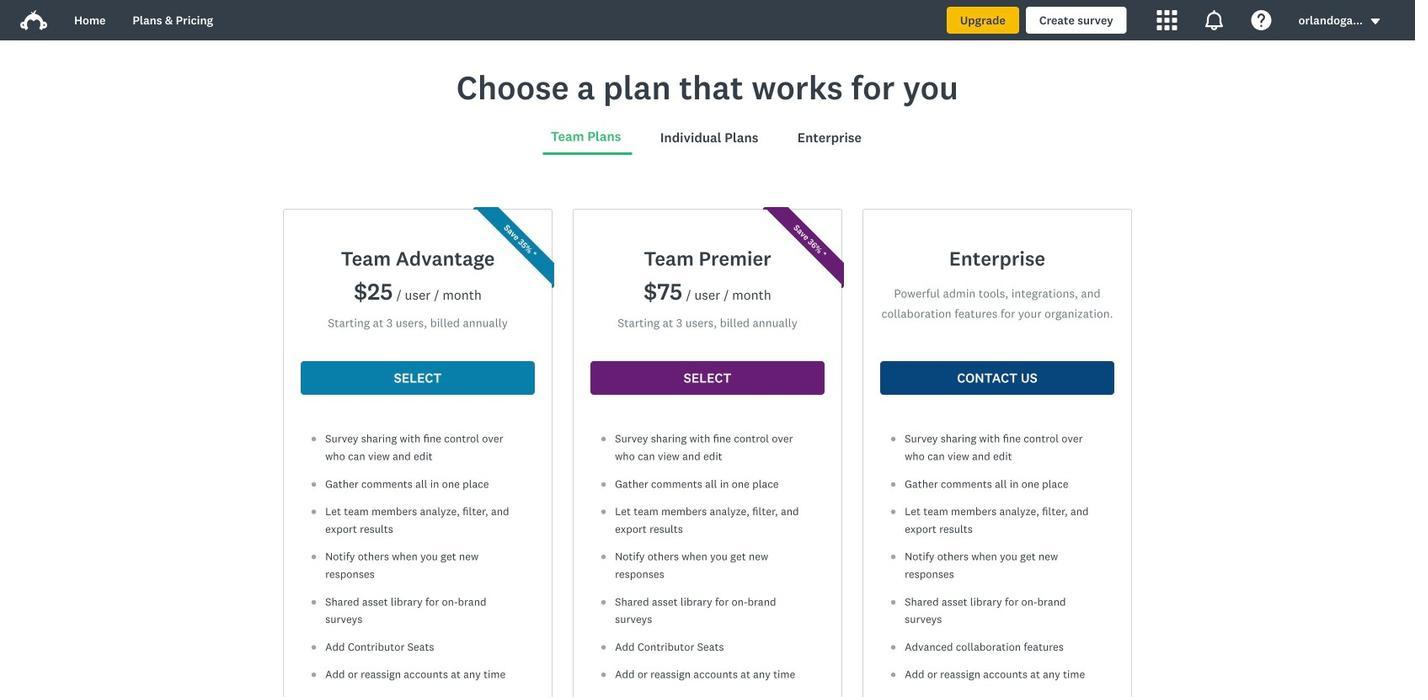 Task type: vqa. For each thing, say whether or not it's contained in the screenshot.
CAKE ORDER FORM image
no



Task type: describe. For each thing, give the bounding box(es) containing it.
1 brand logo image from the top
[[20, 7, 47, 34]]

2 brand logo image from the top
[[20, 10, 47, 30]]



Task type: locate. For each thing, give the bounding box(es) containing it.
dropdown arrow icon image
[[1370, 16, 1381, 27], [1371, 19, 1380, 24]]

products icon image
[[1157, 10, 1177, 30], [1157, 10, 1177, 30]]

help icon image
[[1251, 10, 1272, 30]]

brand logo image
[[20, 7, 47, 34], [20, 10, 47, 30]]

notification center icon image
[[1204, 10, 1224, 30]]



